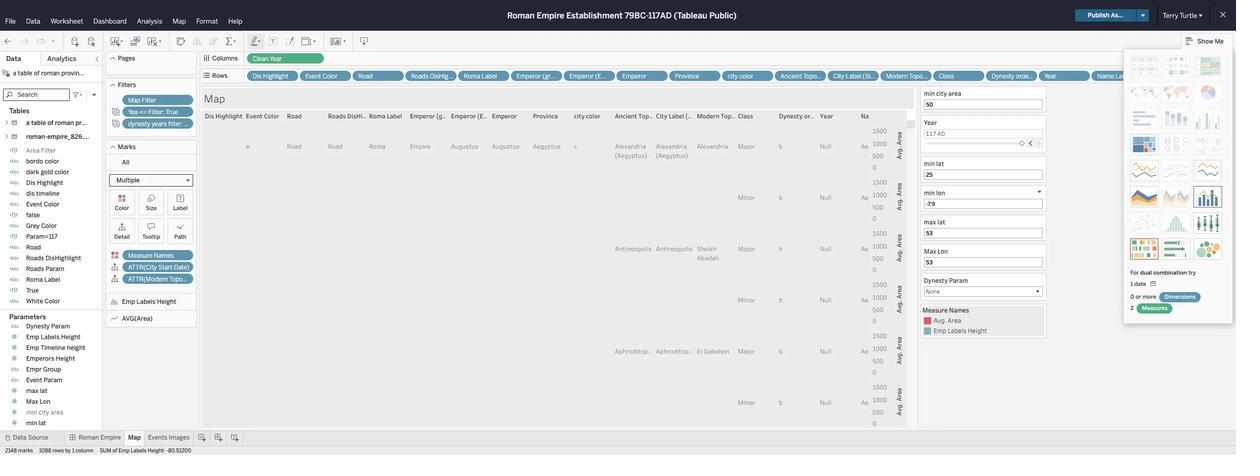 Task type: vqa. For each thing, say whether or not it's contained in the screenshot.
1088 rows by 1 column
yes



Task type: describe. For each thing, give the bounding box(es) containing it.
province
[[675, 73, 699, 80]]

1 vertical spatial dishighlight
[[46, 255, 81, 262]]

clean year
[[253, 55, 282, 63]]

(group)
[[543, 73, 564, 80]]

1 vertical spatial roads
[[26, 255, 44, 262]]

0 horizontal spatial city
[[39, 409, 49, 417]]

toponym1 for ancient toponym1
[[804, 73, 832, 80]]

min lat text field
[[926, 171, 1042, 179]]

0 vertical spatial roma label
[[464, 73, 497, 80]]

labels up the timeline
[[41, 334, 60, 341]]

images
[[169, 434, 190, 441]]

columns
[[212, 55, 238, 62]]

applies to selected worksheets with same data source image
[[112, 119, 120, 128]]

height inside emp labels height option
[[968, 327, 988, 335]]

1 horizontal spatial dis
[[253, 73, 262, 80]]

area filter
[[26, 147, 56, 154]]

sort ascending image
[[192, 36, 203, 46]]

1 horizontal spatial of
[[113, 448, 117, 454]]

0 horizontal spatial names
[[154, 252, 174, 259]]

1 horizontal spatial event color
[[306, 73, 338, 80]]

dark gold color
[[26, 169, 69, 176]]

min city area  text field
[[926, 100, 1042, 109]]

dimensions
[[1165, 294, 1196, 300]]

2 vertical spatial data
[[13, 434, 26, 441]]

year param display
[[26, 309, 82, 316]]

year up 117
[[924, 118, 937, 127]]

2 vertical spatial roads
[[26, 266, 44, 273]]

filters
[[118, 82, 136, 89]]

1 vertical spatial dynesty param
[[26, 323, 70, 330]]

height down attr(modern toponym1) at the left of the page
[[157, 298, 176, 306]]

1 vertical spatial 1
[[72, 448, 74, 454]]

combination
[[1154, 270, 1188, 276]]

height down emp timeline height
[[56, 356, 75, 363]]

1 vertical spatial max lat
[[26, 388, 47, 395]]

dis
[[26, 190, 35, 197]]

param=117
[[26, 233, 58, 240]]

0 horizontal spatial lon
[[40, 399, 50, 406]]

2 vertical spatial color
[[55, 169, 69, 176]]

color for bordo color
[[45, 158, 59, 165]]

marks
[[18, 448, 33, 454]]

true for yea <= filter: true
[[166, 109, 178, 116]]

file
[[5, 17, 16, 25]]

height up height
[[61, 334, 80, 341]]

max lat text field
[[926, 229, 1042, 237]]

2
[[1131, 305, 1136, 312]]

0 vertical spatial measure names
[[128, 252, 174, 259]]

0 horizontal spatial dynesty
[[26, 323, 50, 330]]

data source
[[13, 434, 48, 441]]

dynesty order (highlihgt)
[[992, 73, 1062, 80]]

show me
[[1198, 38, 1224, 45]]

0 horizontal spatial dis
[[26, 179, 35, 187]]

worksheet
[[51, 17, 83, 25]]

117
[[926, 130, 937, 137]]

timeline
[[41, 345, 65, 352]]

0 horizontal spatial max
[[26, 388, 38, 395]]

map down the rows
[[204, 91, 225, 106]]

emp labels height option
[[923, 326, 1045, 336]]

1 horizontal spatial dynesty
[[924, 276, 948, 285]]

highlight image
[[250, 36, 262, 46]]

param down year param display
[[51, 323, 70, 330]]

label left emperor (group)
[[482, 73, 497, 80]]

parameters
[[9, 313, 46, 321]]

a
[[26, 119, 30, 127]]

column
[[76, 448, 94, 454]]

city
[[834, 73, 845, 80]]

replay animation image
[[36, 36, 46, 46]]

as...
[[1111, 12, 1124, 19]]

79bc-
[[625, 11, 649, 20]]

all
[[122, 159, 129, 166]]

1 vertical spatial roads dishighlight
[[26, 255, 81, 262]]

name for name label
[[1098, 73, 1115, 80]]

modern toponym1
[[886, 73, 938, 80]]

avg.
[[934, 316, 947, 325]]

white color
[[26, 298, 60, 305]]

analysis
[[137, 17, 162, 25]]

117ad
[[649, 11, 672, 20]]

event for dynesty param
[[26, 377, 42, 384]]

1 horizontal spatial 1
[[1131, 281, 1134, 288]]

roman for roman empire
[[79, 434, 99, 441]]

(emperors)
[[596, 73, 628, 80]]

emperors height
[[26, 356, 75, 363]]

0 vertical spatial max lon
[[924, 247, 948, 255]]

start
[[158, 264, 173, 271]]

color up detail
[[115, 205, 129, 212]]

event param
[[26, 377, 63, 384]]

0 vertical spatial lon
[[937, 189, 946, 197]]

0 horizontal spatial area
[[26, 147, 40, 154]]

1 vertical spatial roma
[[26, 276, 43, 284]]

param down white color
[[40, 309, 59, 316]]

fit image
[[301, 36, 317, 46]]

0 vertical spatial area
[[949, 89, 962, 97]]

ad
[[938, 130, 945, 137]]

labels inside option
[[948, 327, 967, 335]]

empr group
[[26, 366, 61, 373]]

3 emperor from the left
[[622, 73, 647, 80]]

color down show/hide cards image
[[323, 73, 338, 80]]

dark
[[26, 169, 39, 176]]

-
[[167, 448, 168, 454]]

roman-
[[26, 133, 47, 140]]

1 horizontal spatial dis highlight
[[253, 73, 288, 80]]

rows
[[52, 448, 64, 454]]

attr(modern
[[128, 276, 168, 283]]

Max Lon text field
[[926, 258, 1042, 267]]

0 vertical spatial roads
[[411, 73, 429, 80]]

events
[[148, 434, 167, 441]]

emp inside emp labels height option
[[934, 327, 947, 335]]

path
[[174, 234, 187, 240]]

date)
[[174, 264, 190, 271]]

terry
[[1163, 12, 1179, 19]]

format
[[196, 17, 218, 25]]

table
[[31, 119, 46, 127]]

0 horizontal spatial roma label
[[26, 276, 60, 284]]

collapse image
[[94, 56, 100, 62]]

analytics
[[47, 55, 76, 63]]

sum
[[100, 448, 111, 454]]

and
[[105, 119, 116, 127]]

emperor (group)
[[517, 73, 564, 80]]

dual
[[1141, 270, 1152, 276]]

try
[[1189, 270, 1196, 276]]

1 vertical spatial min lon
[[26, 431, 47, 438]]

1 horizontal spatial min lon
[[924, 189, 946, 197]]

replay animation image
[[50, 38, 56, 44]]

0
[[1131, 294, 1135, 300]]

(size)
[[863, 73, 879, 80]]

emperor for emperor (emperors)
[[570, 73, 594, 80]]

0 horizontal spatial event color
[[26, 201, 59, 208]]

0 horizontal spatial emp labels height
[[26, 334, 80, 341]]

<=
[[139, 109, 147, 116]]

year down white
[[26, 309, 39, 316]]

yea <= filter: true
[[128, 109, 178, 116]]

param up white color
[[46, 266, 64, 273]]

0 vertical spatial max lat
[[924, 218, 946, 226]]

0 vertical spatial roads dishighlight
[[411, 73, 464, 80]]

ancient toponym1
[[781, 73, 832, 80]]

publish as... button
[[1075, 9, 1137, 22]]

new data source image
[[70, 36, 80, 46]]

group
[[43, 366, 61, 373]]

0 vertical spatial min city area
[[924, 89, 963, 97]]

event1
[[1151, 73, 1169, 80]]

filter for area filter
[[41, 147, 56, 154]]

display
[[60, 309, 82, 316]]

1 horizontal spatial road
[[358, 73, 373, 80]]

1 horizontal spatial emp labels height
[[122, 298, 176, 306]]

year right order
[[1045, 73, 1057, 80]]

map up 'swap rows and columns' icon
[[173, 17, 186, 25]]

emp down parameters
[[26, 334, 39, 341]]

1 horizontal spatial max
[[924, 218, 936, 226]]

help
[[228, 17, 243, 25]]

1088 rows by 1 column
[[39, 448, 94, 454]]

1 horizontal spatial max
[[924, 247, 937, 255]]

yea
[[128, 109, 138, 116]]

label down roads param
[[44, 276, 60, 284]]

color up param=117
[[41, 223, 57, 230]]

clear sheet image
[[147, 36, 163, 46]]

order
[[1016, 73, 1032, 80]]

show
[[1198, 38, 1214, 45]]

pause auto updates image
[[87, 36, 97, 46]]

pages
[[118, 55, 135, 62]]

0 vertical spatial measure
[[128, 252, 153, 259]]

grey
[[26, 223, 40, 230]]

◀
[[1218, 72, 1224, 79]]

0 horizontal spatial dis highlight
[[26, 179, 63, 187]]

area inside option
[[948, 316, 962, 325]]

0 vertical spatial dynesty param
[[924, 276, 968, 285]]

dynesty
[[128, 120, 150, 128]]

0 horizontal spatial min lat
[[26, 420, 46, 427]]

Search text field
[[3, 89, 70, 101]]

color for city color
[[740, 73, 754, 80]]

0 horizontal spatial road
[[26, 244, 41, 251]]

1 vertical spatial lon
[[39, 431, 47, 438]]

emp up the emperors
[[26, 345, 39, 352]]

2148 marks
[[5, 448, 33, 454]]

redo image
[[19, 36, 30, 46]]

sort descending image
[[209, 36, 219, 46]]

1 horizontal spatial roma
[[464, 73, 480, 80]]

emp up avg(area)
[[122, 298, 135, 306]]

0 vertical spatial lon
[[938, 247, 948, 255]]



Task type: locate. For each thing, give the bounding box(es) containing it.
empire for roman empire
[[100, 434, 121, 441]]

area down the event param
[[51, 409, 63, 417]]

min lat down the 117 ad
[[924, 159, 945, 168]]

0 vertical spatial road
[[358, 73, 373, 80]]

min city area down class
[[924, 89, 963, 97]]

empire for roman empire establishment 79bc-117ad (tableau public)
[[537, 11, 565, 20]]

names up start
[[154, 252, 174, 259]]

lat down "ad"
[[937, 159, 945, 168]]

0 horizontal spatial min lon
[[26, 431, 47, 438]]

1088
[[39, 448, 51, 454]]

sum of emp labels height: -80.51200
[[100, 448, 191, 454]]

color up dark gold color at the top left of page
[[45, 158, 59, 165]]

0 vertical spatial dis highlight
[[253, 73, 288, 80]]

map up sum of emp labels height: -80.51200
[[128, 434, 141, 441]]

2 horizontal spatial emperor
[[622, 73, 647, 80]]

measure names up 'avg. area'
[[923, 306, 970, 314]]

roads param
[[26, 266, 64, 273]]

gold
[[41, 169, 53, 176]]

labels down 'avg. area'
[[948, 327, 967, 335]]

avg. area
[[934, 316, 962, 325]]

0 horizontal spatial filter
[[41, 147, 56, 154]]

color
[[323, 73, 338, 80], [44, 201, 59, 208], [115, 205, 129, 212], [41, 223, 57, 230], [44, 298, 60, 305]]

white
[[26, 298, 43, 305]]

0 vertical spatial event
[[306, 73, 321, 80]]

dynesty up 'avg.'
[[924, 276, 948, 285]]

0 vertical spatial true
[[166, 109, 178, 116]]

1 vertical spatial area
[[51, 409, 63, 417]]

emp labels height up the timeline
[[26, 334, 80, 341]]

1 vertical spatial max lon
[[26, 399, 50, 406]]

format workbook image
[[285, 36, 295, 46]]

min lon up 1088
[[26, 431, 47, 438]]

1 name from the left
[[1098, 73, 1115, 80]]

0 vertical spatial names
[[154, 252, 174, 259]]

roma label
[[464, 73, 497, 80], [26, 276, 60, 284]]

dis
[[253, 73, 262, 80], [26, 179, 35, 187]]

dis up 'dis'
[[26, 179, 35, 187]]

param down max lon text box
[[950, 276, 968, 285]]

me
[[1215, 38, 1224, 45]]

2 vertical spatial event
[[26, 377, 42, 384]]

2 horizontal spatial city
[[937, 89, 947, 97]]

min lon text field
[[926, 200, 1042, 208]]

name for name
[[1203, 73, 1220, 80]]

0 horizontal spatial highlight
[[37, 179, 63, 187]]

2 name from the left
[[1203, 73, 1220, 80]]

bordo color
[[26, 158, 59, 165]]

roman
[[507, 11, 535, 20], [79, 434, 99, 441]]

2 horizontal spatial dynesty
[[992, 73, 1015, 80]]

more
[[1143, 294, 1157, 300]]

undo image
[[3, 36, 13, 46]]

1 horizontal spatial dishighlight
[[430, 73, 464, 80]]

bordo
[[26, 158, 43, 165]]

2 vertical spatial dynesty
[[26, 323, 50, 330]]

0 vertical spatial 1
[[1131, 281, 1134, 288]]

filter
[[142, 97, 156, 104], [41, 147, 56, 154]]

1 vertical spatial max
[[26, 399, 38, 406]]

0 horizontal spatial roads dishighlight
[[26, 255, 81, 262]]

new worksheet image
[[110, 36, 124, 46]]

1 vertical spatial filter
[[41, 147, 56, 154]]

1 horizontal spatial roman
[[507, 11, 535, 20]]

1 vertical spatial dis
[[26, 179, 35, 187]]

min city area up source
[[26, 409, 65, 417]]

true
[[166, 109, 178, 116], [184, 120, 197, 128], [26, 287, 39, 294]]

0 horizontal spatial max
[[26, 399, 38, 406]]

tooltip
[[142, 234, 160, 240]]

roman
[[55, 119, 74, 127]]

0 horizontal spatial toponym1
[[804, 73, 832, 80]]

1
[[1131, 281, 1134, 288], [72, 448, 74, 454]]

data down undo icon at the top of page
[[6, 55, 21, 63]]

year
[[270, 55, 282, 63], [1045, 73, 1057, 80], [924, 118, 937, 127], [26, 309, 39, 316]]

0 vertical spatial area
[[26, 147, 40, 154]]

lat up source
[[39, 420, 46, 427]]

1 horizontal spatial area
[[949, 89, 962, 97]]

event
[[306, 73, 321, 80], [26, 201, 42, 208], [26, 377, 42, 384]]

emp labels height down 'avg. area'
[[934, 327, 988, 335]]

area down class
[[949, 89, 962, 97]]

dynesty left order
[[992, 73, 1015, 80]]

1 vertical spatial roman
[[79, 434, 99, 441]]

publish as...
[[1088, 12, 1124, 19]]

max lat down the event param
[[26, 388, 47, 395]]

1 horizontal spatial dynesty param
[[924, 276, 968, 285]]

0 vertical spatial dynesty
[[992, 73, 1015, 80]]

timeline
[[36, 190, 60, 197]]

1 date
[[1131, 281, 1148, 288]]

data up replay animation image at the top left of page
[[26, 17, 40, 25]]

0 horizontal spatial dynesty param
[[26, 323, 70, 330]]

0 horizontal spatial emperor
[[517, 73, 541, 80]]

label left event1
[[1116, 73, 1131, 80]]

events images
[[148, 434, 190, 441]]

city right province
[[728, 73, 738, 80]]

true up the filter:
[[166, 109, 178, 116]]

event down empr
[[26, 377, 42, 384]]

toponym1 left city
[[804, 73, 832, 80]]

1 vertical spatial dis highlight
[[26, 179, 63, 187]]

measure up the attr(city
[[128, 252, 153, 259]]

1 emperor from the left
[[517, 73, 541, 80]]

true right the filter:
[[184, 120, 197, 128]]

0 vertical spatial dishighlight
[[430, 73, 464, 80]]

2148
[[5, 448, 17, 454]]

a table of roman provinces and
[[26, 119, 118, 127]]

dynesty down parameters
[[26, 323, 50, 330]]

true up white
[[26, 287, 39, 294]]

min lat up source
[[26, 420, 46, 427]]

117 ad
[[926, 130, 945, 137]]

lon up the min lon text field
[[937, 189, 946, 197]]

filter for map filter
[[142, 97, 156, 104]]

param down group
[[44, 377, 63, 384]]

toponym1 left class
[[910, 73, 938, 80]]

map filter
[[128, 97, 156, 104]]

provinces
[[75, 119, 104, 127]]

swap rows and columns image
[[176, 36, 186, 46]]

0 horizontal spatial name
[[1098, 73, 1115, 80]]

empire up the sum
[[100, 434, 121, 441]]

1 vertical spatial city
[[937, 89, 947, 97]]

1 horizontal spatial min lat
[[924, 159, 945, 168]]

area
[[26, 147, 40, 154], [948, 316, 962, 325]]

1 vertical spatial roma label
[[26, 276, 60, 284]]

min city area
[[924, 89, 963, 97], [26, 409, 65, 417]]

2 vertical spatial true
[[26, 287, 39, 294]]

2 toponym1 from the left
[[910, 73, 938, 80]]

measure
[[128, 252, 153, 259], [923, 306, 948, 314]]

1 horizontal spatial city
[[728, 73, 738, 80]]

1 vertical spatial lon
[[40, 399, 50, 406]]

1 vertical spatial of
[[113, 448, 117, 454]]

1 horizontal spatial area
[[948, 316, 962, 325]]

highlight up timeline
[[37, 179, 63, 187]]

event down fit 'image'
[[306, 73, 321, 80]]

toponym1 for modern toponym1
[[910, 73, 938, 80]]

0 horizontal spatial of
[[48, 119, 53, 127]]

filter:
[[148, 109, 164, 116]]

attr(city start date)
[[128, 264, 190, 271]]

event up false
[[26, 201, 42, 208]]

turtle
[[1180, 12, 1198, 19]]

0 vertical spatial data
[[26, 17, 40, 25]]

1 horizontal spatial highlight
[[263, 73, 288, 80]]

lon up 1088
[[39, 431, 47, 438]]

labels up avg(area)
[[137, 298, 156, 306]]

city down class
[[937, 89, 947, 97]]

year right clean
[[270, 55, 282, 63]]

roma
[[464, 73, 480, 80], [26, 276, 43, 284]]

1 horizontal spatial max lon
[[924, 247, 948, 255]]

roman empire
[[79, 434, 121, 441]]

measure up 'avg.'
[[923, 306, 948, 314]]

download image
[[359, 36, 370, 46]]

filter up yea <= filter: true
[[142, 97, 156, 104]]

empire_826.geojson
[[47, 133, 107, 140]]

dashboard
[[93, 17, 127, 25]]

0 horizontal spatial measure names
[[128, 252, 174, 259]]

of right table
[[48, 119, 53, 127]]

0 vertical spatial event color
[[306, 73, 338, 80]]

dis down clean
[[253, 73, 262, 80]]

clean
[[253, 55, 269, 63]]

min
[[924, 89, 935, 97], [924, 159, 935, 168], [924, 189, 935, 197], [26, 409, 37, 417], [26, 420, 37, 427], [26, 431, 37, 438]]

emp right the sum
[[119, 448, 130, 454]]

0 or more
[[1131, 294, 1158, 300]]

emperor for emperor (group)
[[517, 73, 541, 80]]

toponym1)
[[169, 276, 200, 283]]

color left ancient
[[740, 73, 754, 80]]

0 vertical spatial roman
[[507, 11, 535, 20]]

1 vertical spatial data
[[6, 55, 21, 63]]

city
[[728, 73, 738, 80], [937, 89, 947, 97], [39, 409, 49, 417]]

1 horizontal spatial max lat
[[924, 218, 946, 226]]

dynesty
[[992, 73, 1015, 80], [924, 276, 948, 285], [26, 323, 50, 330]]

event color down fit 'image'
[[306, 73, 338, 80]]

color right gold
[[55, 169, 69, 176]]

labels
[[137, 298, 156, 306], [948, 327, 967, 335], [41, 334, 60, 341], [131, 448, 147, 454]]

0 horizontal spatial roma
[[26, 276, 43, 284]]

true for dynesty years filter: true
[[184, 120, 197, 128]]

recommended image
[[1131, 238, 1159, 260]]

terry turtle
[[1163, 12, 1198, 19]]

lon down the event param
[[40, 399, 50, 406]]

0 horizontal spatial measure
[[128, 252, 153, 259]]

size
[[146, 205, 157, 212]]

duplicate image
[[130, 36, 140, 46]]

years
[[152, 120, 167, 128]]

1 horizontal spatial names
[[950, 306, 970, 314]]

min lon
[[924, 189, 946, 197], [26, 431, 47, 438]]

dis highlight down clean year
[[253, 73, 288, 80]]

1 horizontal spatial roads dishighlight
[[411, 73, 464, 80]]

city up source
[[39, 409, 49, 417]]

min lat
[[924, 159, 945, 168], [26, 420, 46, 427]]

1 horizontal spatial name
[[1203, 73, 1220, 80]]

2 emperor from the left
[[570, 73, 594, 80]]

for
[[1131, 270, 1139, 276]]

area up bordo
[[26, 147, 40, 154]]

dis timeline
[[26, 190, 60, 197]]

filter up the bordo color
[[41, 147, 56, 154]]

area right 'avg.'
[[948, 316, 962, 325]]

measure names up attr(city start date)
[[128, 252, 174, 259]]

0 horizontal spatial max lon
[[26, 399, 50, 406]]

1 vertical spatial area
[[948, 316, 962, 325]]

rows
[[212, 72, 228, 79]]

0 vertical spatial highlight
[[263, 73, 288, 80]]

label right city
[[846, 73, 862, 80]]

max lon up max lon text box
[[924, 247, 948, 255]]

0 vertical spatial min lat
[[924, 159, 945, 168]]

emp down 'avg.'
[[934, 327, 947, 335]]

1 horizontal spatial measure names
[[923, 306, 970, 314]]

map up yea
[[128, 97, 141, 104]]

lat up max lat text box
[[938, 218, 946, 226]]

emp labels height up avg(area)
[[122, 298, 176, 306]]

1 vertical spatial max
[[26, 388, 38, 395]]

0 horizontal spatial min city area
[[26, 409, 65, 417]]

max lon down the event param
[[26, 399, 50, 406]]

max
[[924, 218, 936, 226], [26, 388, 38, 395]]

1 vertical spatial color
[[45, 158, 59, 165]]

totals image
[[225, 36, 237, 46]]

color down timeline
[[44, 201, 59, 208]]

1 vertical spatial dynesty
[[924, 276, 948, 285]]

emp labels height inside option
[[934, 327, 988, 335]]

1 horizontal spatial true
[[166, 109, 178, 116]]

1 horizontal spatial measure
[[923, 306, 948, 314]]

1 vertical spatial event
[[26, 201, 42, 208]]

color up year param display
[[44, 298, 60, 305]]

show/hide cards image
[[330, 36, 347, 46]]

1 horizontal spatial emperor
[[570, 73, 594, 80]]

city color
[[728, 73, 754, 80]]

grey color
[[26, 223, 57, 230]]

applies to selected worksheets with same data source image
[[112, 108, 120, 116]]

labels left height:
[[131, 448, 147, 454]]

road down param=117
[[26, 244, 41, 251]]

data up 2148 marks
[[13, 434, 26, 441]]

names up 'avg. area'
[[950, 306, 970, 314]]

1 vertical spatial highlight
[[37, 179, 63, 187]]

label up path on the bottom
[[173, 205, 188, 212]]

1 left date
[[1131, 281, 1134, 288]]

year slider
[[1020, 141, 1025, 146]]

1 horizontal spatial empire
[[537, 11, 565, 20]]

1 vertical spatial road
[[26, 244, 41, 251]]

measures
[[1142, 305, 1168, 312]]

1 toponym1 from the left
[[804, 73, 832, 80]]

avg. area option
[[923, 316, 1045, 326]]

roads dishighlight
[[411, 73, 464, 80], [26, 255, 81, 262]]

1 right by in the bottom of the page
[[72, 448, 74, 454]]

highlight down clean year
[[263, 73, 288, 80]]

lat down the event param
[[40, 388, 47, 395]]

event color down dis timeline
[[26, 201, 59, 208]]

establishment
[[567, 11, 623, 20]]

event for area filter
[[26, 201, 42, 208]]

height down "avg. area" option on the right of the page
[[968, 327, 988, 335]]

detail
[[114, 234, 130, 240]]

80.51200
[[168, 448, 191, 454]]

empire
[[537, 11, 565, 20], [100, 434, 121, 441]]

min lon up the min lon text field
[[924, 189, 946, 197]]

0 horizontal spatial roman
[[79, 434, 99, 441]]

ancient
[[781, 73, 802, 80]]

1 vertical spatial event color
[[26, 201, 59, 208]]

dynesty years filter: true
[[128, 120, 197, 128]]

0 horizontal spatial max lat
[[26, 388, 47, 395]]

empire left establishment
[[537, 11, 565, 20]]

dynesty param down year param display
[[26, 323, 70, 330]]

1 horizontal spatial roma label
[[464, 73, 497, 80]]

(highlihgt)
[[1033, 73, 1062, 80]]

show me button
[[1182, 33, 1234, 49]]

param
[[46, 266, 64, 273], [950, 276, 968, 285], [40, 309, 59, 316], [51, 323, 70, 330], [44, 377, 63, 384]]

height
[[67, 345, 85, 352]]

show mark labels image
[[268, 36, 278, 46]]

roman for roman empire establishment 79bc-117ad (tableau public)
[[507, 11, 535, 20]]

0 vertical spatial max
[[924, 247, 937, 255]]

1 horizontal spatial lon
[[938, 247, 948, 255]]

1 vertical spatial empire
[[100, 434, 121, 441]]

max
[[924, 247, 937, 255], [26, 399, 38, 406]]

1 vertical spatial measure
[[923, 306, 948, 314]]

0 horizontal spatial dishighlight
[[46, 255, 81, 262]]

dynesty param up 'avg. area'
[[924, 276, 968, 285]]

avg(area)
[[122, 315, 153, 322]]

2 vertical spatial city
[[39, 409, 49, 417]]

max lat up max lat text box
[[924, 218, 946, 226]]



